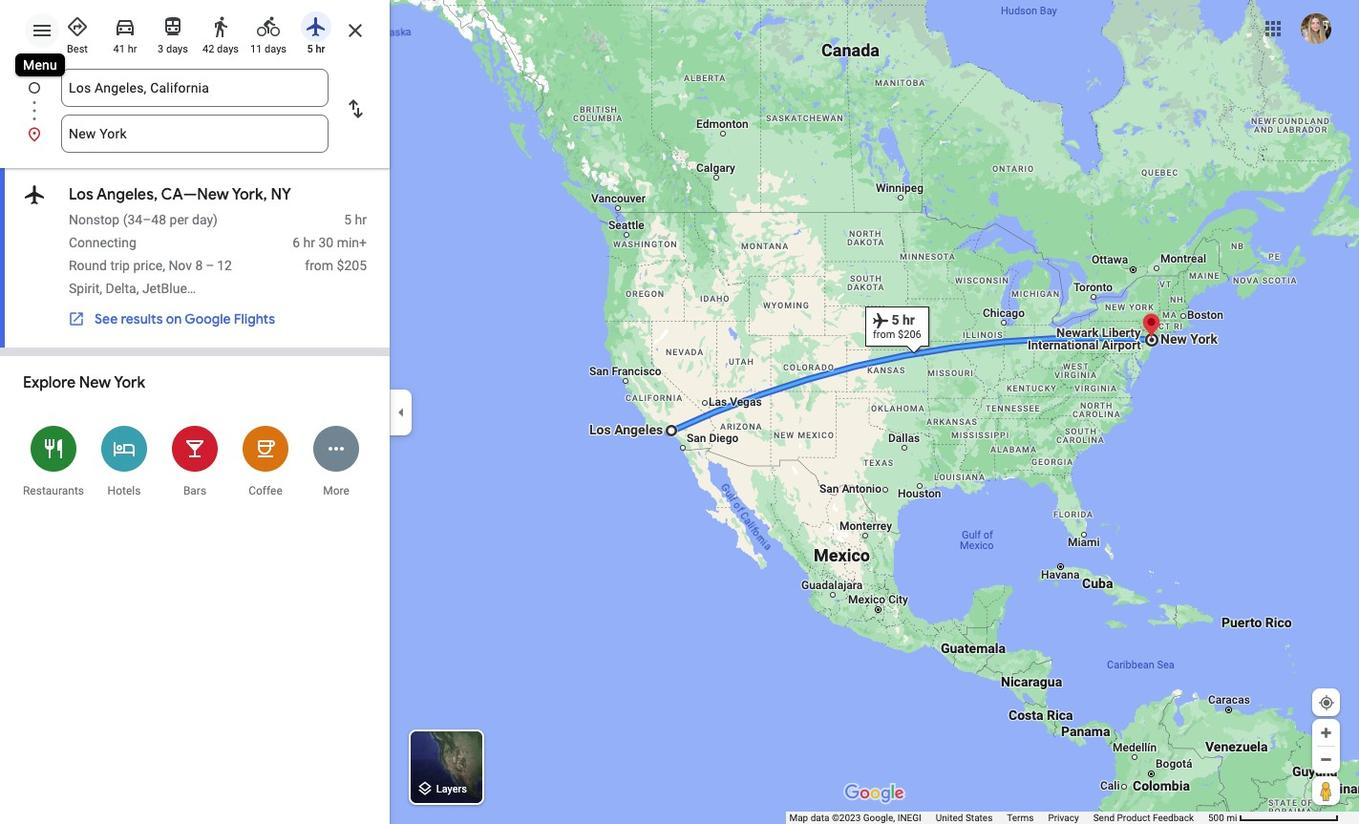 Task type: describe. For each thing, give the bounding box(es) containing it.
hotels button
[[89, 414, 159, 508]]

11
[[250, 43, 262, 55]]

send product feedback
[[1093, 813, 1194, 823]]

google maps element
[[0, 0, 1359, 824]]

hr inside radio
[[128, 43, 137, 55]]

nonstop
[[69, 212, 120, 227]]

google
[[185, 310, 231, 328]]

1 list item from the top
[[0, 69, 390, 130]]

los
[[69, 185, 93, 204]]

…
[[187, 281, 196, 296]]

send product feedback button
[[1093, 812, 1194, 824]]

feedback
[[1153, 813, 1194, 823]]

best
[[67, 43, 88, 55]]

days for 42 days
[[217, 43, 239, 55]]

11 days radio
[[248, 8, 288, 56]]

5 hr radio
[[296, 8, 336, 56]]

zoom in image
[[1319, 726, 1333, 740]]

hotels
[[108, 484, 141, 498]]

)
[[213, 212, 218, 227]]

spirit , delta , jetblue …
[[69, 281, 196, 296]]

Destination New York field
[[69, 122, 321, 145]]

500 mi button
[[1208, 813, 1339, 823]]

from $205
[[305, 258, 367, 273]]

states
[[965, 813, 993, 823]]

york,
[[232, 185, 267, 204]]

6 hr 30 min +
[[292, 235, 367, 250]]

ca—new
[[161, 185, 229, 204]]

collapse side panel image
[[391, 402, 412, 423]]

round trip price, nov 8 – 12
[[69, 258, 232, 273]]

42 days
[[202, 43, 239, 55]]

©2023
[[832, 813, 861, 823]]

11 days
[[250, 43, 287, 55]]

connecting
[[69, 235, 136, 250]]

show your location image
[[1318, 694, 1335, 712]]

united states button
[[936, 812, 993, 824]]

google account: michelle dermenjian  
(michelle.dermenjian@adept.ai) image
[[1301, 13, 1331, 44]]

inegi
[[898, 813, 921, 823]]

restaurants
[[23, 484, 84, 498]]

min
[[337, 235, 359, 250]]

none field destination new york
[[69, 115, 321, 153]]

directions main content
[[0, 0, 390, 824]]

+
[[359, 235, 367, 250]]

flights
[[234, 310, 275, 328]]

flights image for  element
[[23, 181, 46, 208]]

nov
[[168, 258, 192, 273]]

$205
[[337, 258, 367, 273]]

nonstop ( 34–48 per day )
[[69, 212, 218, 227]]

coffee button
[[230, 414, 301, 508]]

3
[[158, 43, 164, 55]]

show street view coverage image
[[1312, 776, 1340, 805]]

bars
[[183, 484, 206, 498]]

see
[[95, 310, 118, 328]]

ny
[[271, 185, 291, 204]]

8 – 12
[[195, 258, 232, 273]]

mi
[[1227, 813, 1237, 823]]

42 days radio
[[201, 8, 241, 56]]

5 inside  element
[[344, 212, 352, 227]]

close directions image
[[344, 19, 367, 42]]

terms
[[1007, 813, 1034, 823]]

google,
[[863, 813, 895, 823]]

days for 3 days
[[166, 43, 188, 55]]

from
[[305, 258, 333, 273]]

york
[[114, 373, 145, 393]]

send
[[1093, 813, 1115, 823]]

spirit
[[69, 281, 100, 296]]

privacy button
[[1048, 812, 1079, 824]]

Starting point Los Angeles, California field
[[69, 76, 321, 99]]

(
[[123, 212, 127, 227]]

reverse starting point and destination image
[[344, 97, 367, 120]]

bars button
[[159, 414, 230, 508]]



Task type: vqa. For each thing, say whether or not it's contained in the screenshot.
footer containing Map data ©2023 Google, INEGI
yes



Task type: locate. For each thing, give the bounding box(es) containing it.
footer inside google maps element
[[789, 812, 1208, 824]]

days right 3
[[166, 43, 188, 55]]

more button
[[301, 414, 372, 508]]

1 vertical spatial none field
[[69, 115, 321, 153]]

see results on google flights link
[[58, 303, 285, 335]]

united
[[936, 813, 963, 823]]

None field
[[69, 69, 321, 107], [69, 115, 321, 153]]

1 vertical spatial 5 hr
[[344, 212, 367, 227]]

, down 'price,'
[[136, 281, 139, 296]]

3 days from the left
[[265, 43, 287, 55]]

days inside 11 days option
[[265, 43, 287, 55]]

 element
[[0, 168, 390, 349]]

days right 11
[[265, 43, 287, 55]]

3 days
[[158, 43, 188, 55]]

list item
[[0, 69, 390, 130], [0, 115, 390, 153]]

flights image left los at the top
[[23, 181, 46, 208]]

list item down starting point los angeles, california field
[[0, 115, 390, 153]]

list item down 42
[[0, 69, 390, 130]]

data
[[811, 813, 829, 823]]

none field for first list item from the bottom of the google maps element
[[69, 115, 321, 153]]

hr inside option
[[316, 43, 325, 55]]

driving image
[[114, 15, 137, 38]]

per
[[170, 212, 189, 227]]

days right 42
[[217, 43, 239, 55]]

delta
[[106, 281, 136, 296]]

map
[[789, 813, 808, 823]]

0 vertical spatial 5 hr
[[307, 43, 325, 55]]

best travel modes image
[[66, 15, 89, 38]]

zoom out image
[[1319, 753, 1333, 767]]

1 horizontal spatial 5 hr
[[344, 212, 367, 227]]

3 days radio
[[153, 8, 193, 56]]

angeles,
[[96, 185, 158, 204]]

flights image inside  element
[[23, 181, 46, 208]]

list
[[0, 69, 390, 153]]

footer
[[789, 812, 1208, 824]]

0 horizontal spatial flights image
[[23, 181, 46, 208]]

2 days from the left
[[217, 43, 239, 55]]

on
[[166, 310, 182, 328]]

more
[[323, 484, 349, 498]]

explore
[[23, 373, 76, 393]]

1 , from the left
[[100, 281, 102, 296]]

, left delta
[[100, 281, 102, 296]]

none field down 42
[[69, 69, 321, 107]]

5 hr inside  element
[[344, 212, 367, 227]]

days inside 3 days option
[[166, 43, 188, 55]]

layers
[[436, 783, 467, 796]]

1 days from the left
[[166, 43, 188, 55]]

days
[[166, 43, 188, 55], [217, 43, 239, 55], [265, 43, 287, 55]]

1 none field from the top
[[69, 69, 321, 107]]

1 horizontal spatial days
[[217, 43, 239, 55]]

flights image left close directions icon
[[305, 15, 328, 38]]

5
[[307, 43, 313, 55], [344, 212, 352, 227]]

1 vertical spatial 5
[[344, 212, 352, 227]]

hr
[[128, 43, 137, 55], [316, 43, 325, 55], [355, 212, 367, 227], [303, 235, 315, 250]]

0 horizontal spatial 5 hr
[[307, 43, 325, 55]]

walking image
[[209, 15, 232, 38]]


[[23, 181, 46, 208]]

hr right "41"
[[128, 43, 137, 55]]

5 hr
[[307, 43, 325, 55], [344, 212, 367, 227]]

hr right 11 days
[[316, 43, 325, 55]]

explore new york
[[23, 373, 145, 393]]

0 horizontal spatial days
[[166, 43, 188, 55]]

restaurants button
[[18, 414, 89, 508]]

trip
[[110, 258, 130, 273]]

terms button
[[1007, 812, 1034, 824]]

none field starting point los angeles, california
[[69, 69, 321, 107]]

30
[[318, 235, 334, 250]]

41
[[113, 43, 125, 55]]

500
[[1208, 813, 1224, 823]]

6
[[292, 235, 300, 250]]

500 mi
[[1208, 813, 1237, 823]]

new
[[79, 373, 111, 393]]

Best radio
[[57, 8, 97, 56]]

2 , from the left
[[136, 281, 139, 296]]

none field for second list item from the bottom
[[69, 69, 321, 107]]

flights image
[[305, 15, 328, 38], [23, 181, 46, 208]]

days inside 42 days option
[[217, 43, 239, 55]]

jetblue
[[142, 281, 187, 296]]

1 horizontal spatial ,
[[136, 281, 139, 296]]

5 up min
[[344, 212, 352, 227]]

days for 11 days
[[265, 43, 287, 55]]

los angeles, ca—new york, ny
[[69, 185, 291, 204]]

1 vertical spatial flights image
[[23, 181, 46, 208]]

42
[[202, 43, 214, 55]]

41 hr radio
[[105, 8, 145, 56]]

5 hr inside option
[[307, 43, 325, 55]]

map data ©2023 google, inegi
[[789, 813, 921, 823]]

price,
[[133, 258, 165, 273]]

none field down starting point los angeles, california field
[[69, 115, 321, 153]]

day
[[192, 212, 213, 227]]

coffee
[[249, 484, 282, 498]]

5 hr right 11 days
[[307, 43, 325, 55]]

0 vertical spatial 5
[[307, 43, 313, 55]]

flights image containing 
[[23, 181, 46, 208]]

5 hr up min
[[344, 212, 367, 227]]

34–48
[[127, 212, 166, 227]]

,
[[100, 281, 102, 296], [136, 281, 139, 296]]

see results on google flights
[[95, 310, 275, 328]]

cycling image
[[257, 15, 280, 38]]

0 horizontal spatial 5
[[307, 43, 313, 55]]

2 horizontal spatial days
[[265, 43, 287, 55]]

1 horizontal spatial flights image
[[305, 15, 328, 38]]

0 vertical spatial flights image
[[305, 15, 328, 38]]

product
[[1117, 813, 1150, 823]]

united states
[[936, 813, 993, 823]]

footer containing map data ©2023 google, inegi
[[789, 812, 1208, 824]]

0 horizontal spatial ,
[[100, 281, 102, 296]]

5 right 11 days
[[307, 43, 313, 55]]

privacy
[[1048, 813, 1079, 823]]

flights image inside 5 hr option
[[305, 15, 328, 38]]

hr right the 6 on the top left of page
[[303, 235, 315, 250]]

2 none field from the top
[[69, 115, 321, 153]]

0 vertical spatial none field
[[69, 69, 321, 107]]

5 inside option
[[307, 43, 313, 55]]

round
[[69, 258, 107, 273]]

transit image
[[161, 15, 184, 38]]

2 list item from the top
[[0, 115, 390, 153]]

41 hr
[[113, 43, 137, 55]]

1 horizontal spatial 5
[[344, 212, 352, 227]]

hr up +
[[355, 212, 367, 227]]

flights image for 5 hr option
[[305, 15, 328, 38]]

results
[[121, 310, 163, 328]]

list inside google maps element
[[0, 69, 390, 153]]



